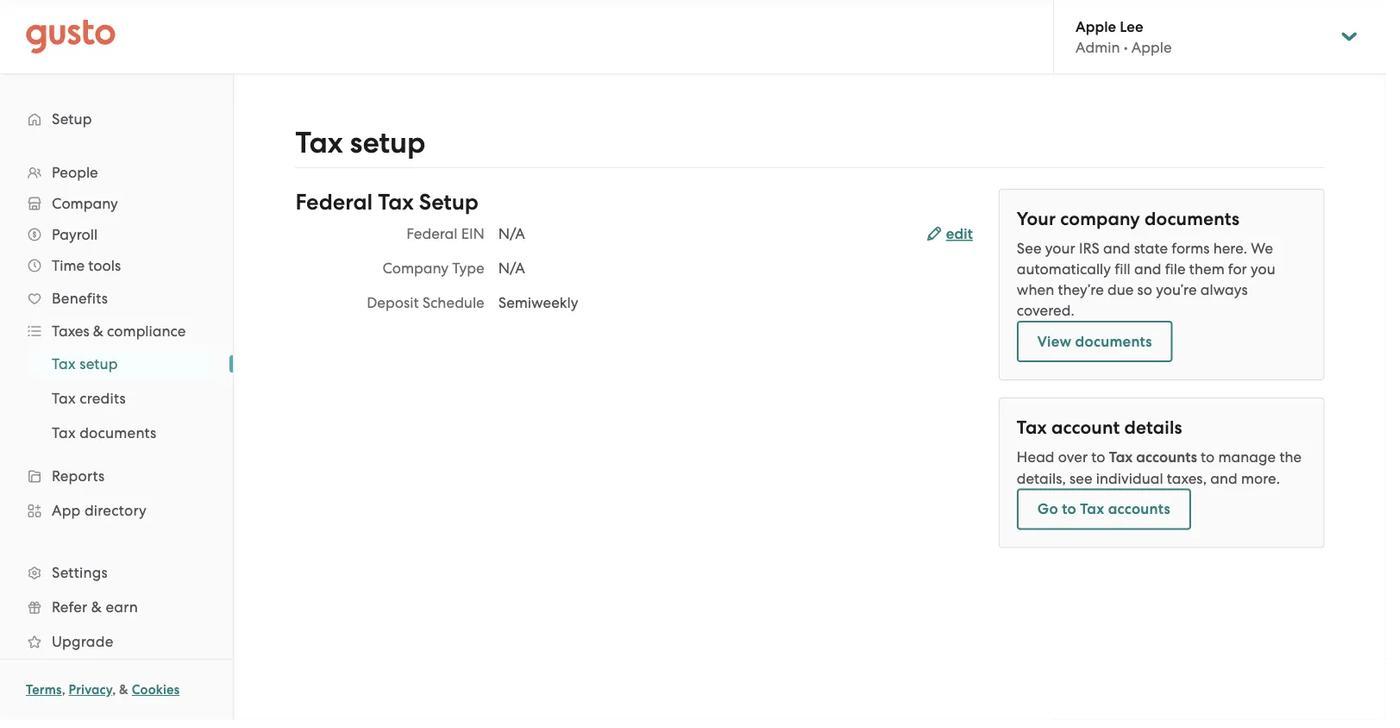 Task type: describe. For each thing, give the bounding box(es) containing it.
they're
[[1058, 281, 1104, 299]]

automatically
[[1017, 261, 1111, 278]]

see your irs and state forms here. we automatically fill and file them for you when they're due so you're always covered.
[[1017, 240, 1276, 319]]

setup inside the gusto navigation element
[[52, 110, 92, 128]]

to inside the to manage the details, see individual taxes, and more.
[[1201, 449, 1215, 466]]

details,
[[1017, 470, 1066, 487]]

taxes & compliance button
[[17, 316, 216, 347]]

documents for tax documents
[[80, 425, 157, 442]]

deposit schedule
[[367, 294, 485, 312]]

taxes
[[52, 323, 89, 340]]

1 horizontal spatial setup
[[350, 126, 426, 160]]

list containing people
[[0, 157, 233, 694]]

schedule
[[423, 294, 485, 312]]

benefits link
[[17, 283, 216, 314]]

view documents link
[[1017, 321, 1173, 362]]

federal for federal ein
[[407, 225, 458, 242]]

always
[[1201, 281, 1248, 299]]

cookies button
[[132, 680, 180, 701]]

for
[[1229, 261, 1248, 278]]

1 vertical spatial and
[[1135, 261, 1162, 278]]

setup inside the tax setup link
[[80, 356, 118, 373]]

your
[[1017, 208, 1056, 230]]

taxes,
[[1167, 470, 1207, 487]]

state
[[1134, 240, 1169, 257]]

file
[[1166, 261, 1186, 278]]

cookies
[[132, 683, 180, 698]]

admin
[[1076, 39, 1121, 56]]

the
[[1280, 449, 1302, 466]]

n/a for federal ein
[[499, 225, 525, 242]]

federal ein
[[407, 225, 485, 242]]

your
[[1046, 240, 1076, 257]]

•
[[1124, 39, 1128, 56]]

tax setup inside the gusto navigation element
[[52, 356, 118, 373]]

terms
[[26, 683, 62, 698]]

terms , privacy , & cookies
[[26, 683, 180, 698]]

covered.
[[1017, 302, 1075, 319]]

refer & earn link
[[17, 592, 216, 623]]

people
[[52, 164, 98, 181]]

individual
[[1097, 470, 1164, 487]]

go
[[1038, 500, 1059, 518]]

tax documents
[[52, 425, 157, 442]]

time tools button
[[17, 250, 216, 281]]

we
[[1251, 240, 1274, 257]]

see
[[1017, 240, 1042, 257]]

& for compliance
[[93, 323, 103, 340]]

edit button
[[927, 224, 973, 245]]

edit
[[946, 225, 973, 243]]

payroll
[[52, 226, 98, 243]]

view
[[1038, 333, 1072, 350]]

upgrade
[[52, 633, 113, 651]]

apple lee admin • apple
[[1076, 17, 1172, 56]]

ein
[[461, 225, 485, 242]]

fill
[[1115, 261, 1131, 278]]

payroll button
[[17, 219, 216, 250]]

you
[[1251, 261, 1276, 278]]

refer & earn
[[52, 599, 138, 616]]

upgrade link
[[17, 626, 216, 658]]

your company documents
[[1017, 208, 1240, 230]]

tax documents link
[[31, 418, 216, 449]]

list containing tax setup
[[0, 347, 233, 450]]

settings link
[[17, 557, 216, 588]]

directory
[[84, 502, 147, 519]]

head over to tax accounts
[[1017, 449, 1198, 466]]

you're
[[1156, 281, 1197, 299]]

type
[[452, 260, 485, 277]]

company
[[1061, 208, 1141, 230]]

company button
[[17, 188, 216, 219]]



Task type: vqa. For each thing, say whether or not it's contained in the screenshot.


Task type: locate. For each thing, give the bounding box(es) containing it.
and
[[1104, 240, 1131, 257], [1135, 261, 1162, 278], [1211, 470, 1238, 487]]

documents down due
[[1076, 333, 1153, 350]]

1 vertical spatial documents
[[1076, 333, 1153, 350]]

to
[[1092, 449, 1106, 466], [1201, 449, 1215, 466], [1062, 500, 1077, 518]]

2 list from the top
[[0, 347, 233, 450]]

1 horizontal spatial setup
[[419, 189, 479, 216]]

n/a
[[499, 225, 525, 242], [499, 260, 525, 277]]

0 vertical spatial n/a
[[499, 225, 525, 242]]

1 vertical spatial tax setup
[[52, 356, 118, 373]]

list
[[0, 157, 233, 694], [0, 347, 233, 450]]

0 horizontal spatial apple
[[1076, 17, 1117, 35]]

over
[[1059, 449, 1088, 466]]

1 list from the top
[[0, 157, 233, 694]]

setup up federal tax setup
[[350, 126, 426, 160]]

1 vertical spatial setup
[[80, 356, 118, 373]]

earn
[[106, 599, 138, 616]]

privacy link
[[69, 683, 112, 698]]

accounts down "individual"
[[1109, 500, 1171, 518]]

documents up forms
[[1145, 208, 1240, 230]]

0 horizontal spatial and
[[1104, 240, 1131, 257]]

to up taxes,
[[1201, 449, 1215, 466]]

account
[[1052, 417, 1120, 439]]

documents down the tax credits link
[[80, 425, 157, 442]]

people button
[[17, 157, 216, 188]]

documents inside 'link'
[[80, 425, 157, 442]]

company for company
[[52, 195, 118, 212]]

1 vertical spatial federal
[[407, 225, 458, 242]]

& inside taxes & compliance dropdown button
[[93, 323, 103, 340]]

2 horizontal spatial to
[[1201, 449, 1215, 466]]

credits
[[80, 390, 126, 407]]

forms
[[1172, 240, 1210, 257]]

1 horizontal spatial and
[[1135, 261, 1162, 278]]

accounts inside button
[[1109, 500, 1171, 518]]

0 horizontal spatial tax setup
[[52, 356, 118, 373]]

n/a right type
[[499, 260, 525, 277]]

0 horizontal spatial setup
[[80, 356, 118, 373]]

& left the earn
[[91, 599, 102, 616]]

tax inside button
[[1080, 500, 1105, 518]]

&
[[93, 323, 103, 340], [91, 599, 102, 616], [119, 683, 129, 698]]

see
[[1070, 470, 1093, 487]]

due
[[1108, 281, 1134, 299]]

and up so
[[1135, 261, 1162, 278]]

federal tax setup
[[295, 189, 479, 216]]

company inside dropdown button
[[52, 195, 118, 212]]

company for company type
[[383, 260, 449, 277]]

1 vertical spatial setup
[[419, 189, 479, 216]]

0 vertical spatial company
[[52, 195, 118, 212]]

setup up federal ein at left top
[[419, 189, 479, 216]]

gusto navigation element
[[0, 74, 233, 721]]

& inside refer & earn link
[[91, 599, 102, 616]]

2 n/a from the top
[[499, 260, 525, 277]]

, left cookies button
[[112, 683, 116, 698]]

federal
[[295, 189, 373, 216], [407, 225, 458, 242]]

irs
[[1079, 240, 1100, 257]]

setup link
[[17, 104, 216, 135]]

details
[[1125, 417, 1183, 439]]

2 vertical spatial documents
[[80, 425, 157, 442]]

reports link
[[17, 461, 216, 492]]

terms link
[[26, 683, 62, 698]]

so
[[1138, 281, 1153, 299]]

home image
[[26, 19, 116, 54]]

0 vertical spatial accounts
[[1137, 449, 1198, 466]]

to right "over"
[[1092, 449, 1106, 466]]

0 vertical spatial documents
[[1145, 208, 1240, 230]]

and down "manage"
[[1211, 470, 1238, 487]]

privacy
[[69, 683, 112, 698]]

more.
[[1242, 470, 1281, 487]]

2 vertical spatial &
[[119, 683, 129, 698]]

setup
[[52, 110, 92, 128], [419, 189, 479, 216]]

0 horizontal spatial ,
[[62, 683, 65, 698]]

federal for federal tax setup
[[295, 189, 373, 216]]

2 , from the left
[[112, 683, 116, 698]]

0 vertical spatial tax setup
[[295, 126, 426, 160]]

1 horizontal spatial company
[[383, 260, 449, 277]]

0 vertical spatial federal
[[295, 189, 373, 216]]

taxes & compliance
[[52, 323, 186, 340]]

& right taxes
[[93, 323, 103, 340]]

them
[[1190, 261, 1225, 278]]

0 horizontal spatial setup
[[52, 110, 92, 128]]

& left cookies button
[[119, 683, 129, 698]]

setup up people at the top of the page
[[52, 110, 92, 128]]

1 vertical spatial n/a
[[499, 260, 525, 277]]

1 vertical spatial apple
[[1132, 39, 1172, 56]]

semiweekly
[[499, 294, 579, 312]]

view documents
[[1038, 333, 1153, 350]]

time
[[52, 257, 85, 274]]

1 horizontal spatial ,
[[112, 683, 116, 698]]

,
[[62, 683, 65, 698], [112, 683, 116, 698]]

0 horizontal spatial to
[[1062, 500, 1077, 518]]

setup up "credits"
[[80, 356, 118, 373]]

documents
[[1145, 208, 1240, 230], [1076, 333, 1153, 350], [80, 425, 157, 442]]

refer
[[52, 599, 87, 616]]

go to tax accounts
[[1038, 500, 1171, 518]]

when
[[1017, 281, 1055, 299]]

tax credits
[[52, 390, 126, 407]]

go to tax accounts button
[[1017, 489, 1192, 530]]

reports
[[52, 468, 105, 485]]

1 n/a from the top
[[499, 225, 525, 242]]

manage
[[1219, 449, 1276, 466]]

1 vertical spatial company
[[383, 260, 449, 277]]

2 horizontal spatial and
[[1211, 470, 1238, 487]]

accounts
[[1137, 449, 1198, 466], [1109, 500, 1171, 518]]

tools
[[88, 257, 121, 274]]

to manage the details, see individual taxes, and more.
[[1017, 449, 1302, 487]]

1 horizontal spatial federal
[[407, 225, 458, 242]]

1 horizontal spatial tax setup
[[295, 126, 426, 160]]

tax setup up federal tax setup
[[295, 126, 426, 160]]

tax account details
[[1017, 417, 1183, 439]]

1 horizontal spatial apple
[[1132, 39, 1172, 56]]

apple up the admin
[[1076, 17, 1117, 35]]

settings
[[52, 564, 108, 582]]

company type
[[383, 260, 485, 277]]

tax setup up tax credits
[[52, 356, 118, 373]]

0 vertical spatial and
[[1104, 240, 1131, 257]]

here.
[[1214, 240, 1248, 257]]

lee
[[1120, 17, 1144, 35]]

and up fill
[[1104, 240, 1131, 257]]

compliance
[[107, 323, 186, 340]]

1 vertical spatial &
[[91, 599, 102, 616]]

company up deposit schedule
[[383, 260, 449, 277]]

and inside the to manage the details, see individual taxes, and more.
[[1211, 470, 1238, 487]]

n/a right ein
[[499, 225, 525, 242]]

to inside head over to tax accounts
[[1092, 449, 1106, 466]]

documents for view documents
[[1076, 333, 1153, 350]]

2 vertical spatial and
[[1211, 470, 1238, 487]]

tax inside 'link'
[[52, 425, 76, 442]]

0 vertical spatial setup
[[350, 126, 426, 160]]

app directory
[[52, 502, 147, 519]]

time tools
[[52, 257, 121, 274]]

1 horizontal spatial to
[[1092, 449, 1106, 466]]

0 vertical spatial &
[[93, 323, 103, 340]]

app
[[52, 502, 81, 519]]

head
[[1017, 449, 1055, 466]]

n/a for company type
[[499, 260, 525, 277]]

deposit
[[367, 294, 419, 312]]

accounts up taxes,
[[1137, 449, 1198, 466]]

company
[[52, 195, 118, 212], [383, 260, 449, 277]]

0 horizontal spatial company
[[52, 195, 118, 212]]

& for earn
[[91, 599, 102, 616]]

0 vertical spatial setup
[[52, 110, 92, 128]]

to right go in the right bottom of the page
[[1062, 500, 1077, 518]]

app directory link
[[17, 495, 216, 526]]

0 vertical spatial apple
[[1076, 17, 1117, 35]]

apple right •
[[1132, 39, 1172, 56]]

1 vertical spatial accounts
[[1109, 500, 1171, 518]]

tax credits link
[[31, 383, 216, 414]]

benefits
[[52, 290, 108, 307]]

setup
[[350, 126, 426, 160], [80, 356, 118, 373]]

to inside button
[[1062, 500, 1077, 518]]

company down people at the top of the page
[[52, 195, 118, 212]]

0 horizontal spatial federal
[[295, 189, 373, 216]]

, left privacy
[[62, 683, 65, 698]]

1 , from the left
[[62, 683, 65, 698]]

tax setup
[[295, 126, 426, 160], [52, 356, 118, 373]]

tax setup link
[[31, 349, 216, 380]]



